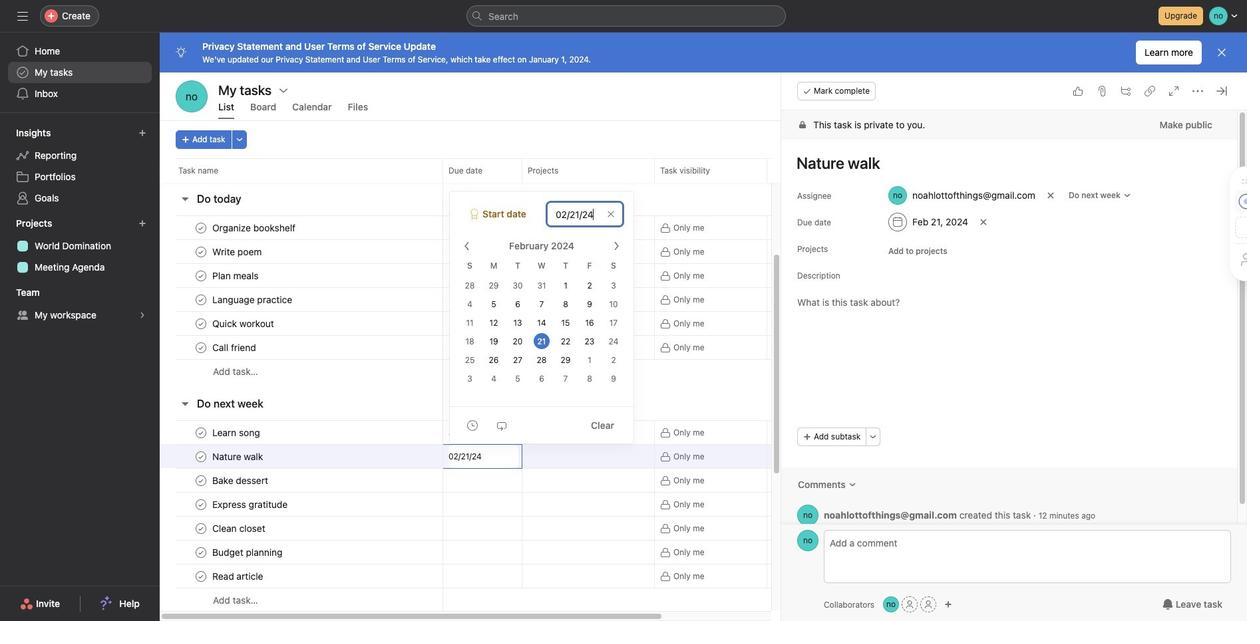 Task type: vqa. For each thing, say whether or not it's contained in the screenshot.
Header Recently assigned tree grid
yes



Task type: describe. For each thing, give the bounding box(es) containing it.
2 open user profile image from the top
[[798, 531, 819, 552]]

task name text field for learn song cell at the left of page
[[210, 426, 264, 440]]

mark complete checkbox for task name text field inside clean closet cell
[[193, 521, 209, 537]]

mark complete image for task name text box in express gratitude cell
[[193, 497, 209, 513]]

header recently assigned tree grid
[[160, 83, 902, 179]]

bake dessert cell
[[160, 469, 443, 493]]

task name text field for 'organize bookshelf' cell
[[210, 221, 300, 235]]

mark complete checkbox for task name text box in express gratitude cell
[[193, 497, 209, 513]]

linked projects for read article cell
[[522, 565, 655, 589]]

mark complete image for task name text box inside plan meals cell
[[193, 268, 209, 284]]

mark complete image for task name text box within the language practice cell
[[193, 292, 209, 308]]

14 row from the top
[[160, 541, 902, 565]]

more actions for this task image
[[1193, 86, 1204, 97]]

mark complete image for task name text field inside the the write poem cell
[[193, 244, 209, 260]]

projects element
[[0, 212, 160, 281]]

clear due date image
[[607, 210, 615, 218]]

mark complete image for task name text field in the 'organize bookshelf' cell
[[193, 220, 209, 236]]

read article cell
[[160, 565, 443, 589]]

more options image
[[870, 433, 878, 441]]

task name text field for clean closet cell
[[210, 522, 269, 536]]

organize bookshelf cell
[[160, 216, 443, 240]]

header do next week tree grid
[[160, 421, 902, 613]]

attachments: add a file to this task, nature walk image
[[1097, 86, 1108, 97]]

remove assignee image
[[1047, 192, 1055, 200]]

task name text field for language practice cell
[[210, 293, 296, 307]]

global element
[[0, 33, 160, 113]]

view profile settings image
[[176, 81, 208, 113]]

copy task link image
[[1145, 86, 1156, 97]]

budget planning cell
[[160, 541, 443, 565]]

quick workout cell
[[160, 312, 443, 336]]

13 row from the top
[[160, 517, 902, 541]]

write poem cell
[[160, 240, 443, 264]]

mark complete image for task name text box in nature walk cell
[[193, 449, 209, 465]]

call friend cell
[[160, 336, 443, 360]]

open user profile image inside main content
[[798, 505, 819, 527]]

mark complete checkbox for task name text field within the learn song cell
[[193, 425, 209, 441]]

express gratitude cell
[[160, 493, 443, 517]]

12 row from the top
[[160, 493, 902, 517]]

linked projects for clean closet cell
[[522, 517, 655, 541]]

task name text field for call friend cell
[[210, 341, 260, 355]]

header do today tree grid
[[160, 216, 902, 384]]

plan meals cell
[[160, 264, 443, 288]]

mark complete checkbox for task name text box in nature walk cell
[[193, 449, 209, 465]]

clear due date image
[[980, 218, 988, 226]]

task name text field for bake dessert cell
[[210, 474, 272, 488]]

comments image
[[849, 481, 857, 489]]

mark complete image for read article cell
[[193, 569, 209, 585]]

see details, my workspace image
[[138, 312, 146, 320]]

add time image
[[467, 420, 478, 431]]

task name text field for express gratitude cell at the left bottom of page
[[210, 498, 292, 512]]

task name text field for nature walk cell
[[210, 450, 267, 464]]

previous month image
[[462, 241, 473, 252]]

6 row from the top
[[160, 312, 902, 336]]



Task type: locate. For each thing, give the bounding box(es) containing it.
mark complete checkbox inside learn song cell
[[193, 425, 209, 441]]

task name text field inside learn song cell
[[210, 426, 264, 440]]

4 mark complete checkbox from the top
[[193, 340, 209, 356]]

mark complete checkbox inside budget planning cell
[[193, 545, 209, 561]]

task name text field inside read article cell
[[210, 570, 267, 584]]

1 vertical spatial mark complete checkbox
[[193, 292, 209, 308]]

mark complete checkbox inside language practice cell
[[193, 292, 209, 308]]

3 mark complete image from the top
[[193, 268, 209, 284]]

5 mark complete checkbox from the top
[[193, 425, 209, 441]]

9 mark complete image from the top
[[193, 545, 209, 561]]

mark complete checkbox inside call friend cell
[[193, 340, 209, 356]]

8 mark complete checkbox from the top
[[193, 497, 209, 513]]

task name text field for plan meals cell
[[210, 269, 263, 283]]

0 vertical spatial open user profile image
[[798, 505, 819, 527]]

6 mark complete image from the top
[[193, 449, 209, 465]]

3 task name text field from the top
[[210, 317, 278, 331]]

mark complete checkbox inside quick workout cell
[[193, 316, 209, 332]]

mark complete checkbox for task name text box inside plan meals cell
[[193, 268, 209, 284]]

mark complete image for quick workout cell
[[193, 316, 209, 332]]

task name text field for quick workout cell
[[210, 317, 278, 331]]

4 mark complete image from the top
[[193, 569, 209, 585]]

mark complete image for clean closet cell
[[193, 521, 209, 537]]

mark complete checkbox inside express gratitude cell
[[193, 497, 209, 513]]

6 task name text field from the top
[[210, 498, 292, 512]]

mark complete checkbox inside the write poem cell
[[193, 244, 209, 260]]

mark complete checkbox for task name text field inside the the write poem cell
[[193, 244, 209, 260]]

full screen image
[[1169, 86, 1180, 97]]

mark complete image inside bake dessert cell
[[193, 473, 209, 489]]

7 mark complete checkbox from the top
[[193, 473, 209, 489]]

5 row from the top
[[160, 288, 902, 312]]

Search tasks, projects, and more text field
[[467, 5, 786, 27]]

mark complete image inside language practice cell
[[193, 292, 209, 308]]

Task Name text field
[[788, 148, 1222, 178]]

1 mark complete checkbox from the top
[[193, 220, 209, 236]]

1 row from the top
[[160, 158, 902, 183]]

main content inside nature walk dialog
[[782, 111, 1238, 543]]

16 row from the top
[[160, 589, 902, 613]]

mark complete image inside quick workout cell
[[193, 316, 209, 332]]

1 collapse task list for this section image from the top
[[180, 194, 190, 204]]

0 horizontal spatial add or remove collaborators image
[[884, 597, 900, 613]]

mark complete checkbox inside 'organize bookshelf' cell
[[193, 220, 209, 236]]

1 task name text field from the top
[[210, 221, 300, 235]]

5 task name text field from the top
[[210, 522, 269, 536]]

1 mark complete checkbox from the top
[[193, 244, 209, 260]]

0 vertical spatial collapse task list for this section image
[[180, 194, 190, 204]]

4 mark complete image from the top
[[193, 292, 209, 308]]

next month image
[[611, 241, 622, 252]]

task name text field for read article cell
[[210, 570, 267, 584]]

collapse task list for this section image for learn song cell at the left of page
[[180, 399, 190, 409]]

mark complete image
[[193, 316, 209, 332], [193, 425, 209, 441], [193, 521, 209, 537], [193, 569, 209, 585]]

collapse task list for this section image for 'organize bookshelf' cell
[[180, 194, 190, 204]]

mark complete image inside read article cell
[[193, 569, 209, 585]]

task name text field for budget planning cell
[[210, 546, 287, 560]]

4 row from the top
[[160, 264, 902, 288]]

mark complete image for task name text box inside budget planning cell
[[193, 545, 209, 561]]

nature walk cell
[[160, 445, 443, 469]]

mark complete image for task name text field in the bake dessert cell
[[193, 473, 209, 489]]

set to repeat image
[[497, 420, 507, 431]]

mark complete checkbox for task name text box inside call friend cell
[[193, 340, 209, 356]]

mark complete image inside 'organize bookshelf' cell
[[193, 220, 209, 236]]

mark complete image inside learn song cell
[[193, 425, 209, 441]]

mark complete checkbox inside clean closet cell
[[193, 521, 209, 537]]

mark complete image inside nature walk cell
[[193, 449, 209, 465]]

Task name text field
[[210, 269, 263, 283], [210, 293, 296, 307], [210, 317, 278, 331], [210, 341, 260, 355], [210, 450, 267, 464], [210, 498, 292, 512], [210, 546, 287, 560], [210, 570, 267, 584]]

9 mark complete checkbox from the top
[[193, 521, 209, 537]]

3 mark complete image from the top
[[193, 521, 209, 537]]

1 horizontal spatial add or remove collaborators image
[[945, 601, 953, 609]]

main content
[[782, 111, 1238, 543]]

2 task name text field from the top
[[210, 293, 296, 307]]

2 mark complete image from the top
[[193, 425, 209, 441]]

mark complete checkbox for task name text box in the read article cell
[[193, 569, 209, 585]]

None text field
[[449, 445, 519, 469]]

collapse task list for this section image
[[180, 194, 190, 204], [180, 399, 190, 409]]

learn song cell
[[160, 421, 443, 445]]

Mark complete checkbox
[[193, 244, 209, 260], [193, 268, 209, 284], [193, 316, 209, 332], [193, 340, 209, 356], [193, 425, 209, 441], [193, 449, 209, 465], [193, 473, 209, 489], [193, 497, 209, 513], [193, 521, 209, 537], [193, 545, 209, 561], [193, 569, 209, 585]]

mark complete image for learn song cell at the left of page
[[193, 425, 209, 441]]

task name text field inside express gratitude cell
[[210, 498, 292, 512]]

11 row from the top
[[160, 469, 902, 493]]

task name text field inside budget planning cell
[[210, 546, 287, 560]]

linked projects for budget planning cell
[[522, 541, 655, 565]]

mark complete image for task name text box inside call friend cell
[[193, 340, 209, 356]]

15 row from the top
[[160, 565, 902, 589]]

mark complete checkbox for language practice cell
[[193, 292, 209, 308]]

2 mark complete image from the top
[[193, 244, 209, 260]]

8 row from the top
[[160, 360, 902, 384]]

hide sidebar image
[[17, 11, 28, 21]]

Mark complete checkbox
[[193, 220, 209, 236], [193, 292, 209, 308]]

new project or portfolio image
[[138, 220, 146, 228]]

1 mark complete image from the top
[[193, 220, 209, 236]]

more actions image
[[235, 136, 243, 144]]

mark complete image inside clean closet cell
[[193, 521, 209, 537]]

2 task name text field from the top
[[210, 245, 266, 259]]

mark complete checkbox for task name text box inside the quick workout cell
[[193, 316, 209, 332]]

add subtask image
[[1121, 86, 1132, 97]]

1 vertical spatial collapse task list for this section image
[[180, 399, 190, 409]]

4 task name text field from the top
[[210, 474, 272, 488]]

task name text field inside nature walk cell
[[210, 450, 267, 464]]

4 task name text field from the top
[[210, 341, 260, 355]]

0 likes. click to like this task image
[[1073, 86, 1084, 97]]

5 task name text field from the top
[[210, 450, 267, 464]]

2 mark complete checkbox from the top
[[193, 268, 209, 284]]

6 mark complete checkbox from the top
[[193, 449, 209, 465]]

7 row from the top
[[160, 336, 902, 360]]

language practice cell
[[160, 288, 443, 312]]

task name text field inside language practice cell
[[210, 293, 296, 307]]

Task name text field
[[210, 221, 300, 235], [210, 245, 266, 259], [210, 426, 264, 440], [210, 474, 272, 488], [210, 522, 269, 536]]

5 mark complete image from the top
[[193, 340, 209, 356]]

teams element
[[0, 281, 160, 329]]

clean closet cell
[[160, 517, 443, 541]]

1 vertical spatial open user profile image
[[798, 531, 819, 552]]

task name text field inside the write poem cell
[[210, 245, 266, 259]]

add or remove collaborators image
[[884, 597, 900, 613], [945, 601, 953, 609]]

9 row from the top
[[160, 421, 902, 445]]

mark complete image inside budget planning cell
[[193, 545, 209, 561]]

mark complete checkbox for task name text box inside budget planning cell
[[193, 545, 209, 561]]

3 row from the top
[[160, 240, 902, 264]]

8 task name text field from the top
[[210, 570, 267, 584]]

10 mark complete checkbox from the top
[[193, 545, 209, 561]]

10 row from the top
[[160, 445, 902, 469]]

mark complete checkbox inside plan meals cell
[[193, 268, 209, 284]]

2 row from the top
[[160, 216, 902, 240]]

task name text field inside bake dessert cell
[[210, 474, 272, 488]]

3 task name text field from the top
[[210, 426, 264, 440]]

task name text field inside 'organize bookshelf' cell
[[210, 221, 300, 235]]

1 mark complete image from the top
[[193, 316, 209, 332]]

dismiss image
[[1217, 47, 1228, 58]]

2 collapse task list for this section image from the top
[[180, 399, 190, 409]]

7 mark complete image from the top
[[193, 473, 209, 489]]

1 task name text field from the top
[[210, 269, 263, 283]]

linked projects for express gratitude cell
[[522, 493, 655, 517]]

insights element
[[0, 121, 160, 212]]

mark complete image inside call friend cell
[[193, 340, 209, 356]]

3 mark complete checkbox from the top
[[193, 316, 209, 332]]

banner
[[160, 33, 1248, 73]]

task name text field inside plan meals cell
[[210, 269, 263, 283]]

mark complete checkbox inside bake dessert cell
[[193, 473, 209, 489]]

mark complete checkbox for task name text field in the bake dessert cell
[[193, 473, 209, 489]]

row
[[160, 158, 902, 183], [160, 216, 902, 240], [160, 240, 902, 264], [160, 264, 902, 288], [160, 288, 902, 312], [160, 312, 902, 336], [160, 336, 902, 360], [160, 360, 902, 384], [160, 421, 902, 445], [160, 445, 902, 469], [160, 469, 902, 493], [160, 493, 902, 517], [160, 517, 902, 541], [160, 541, 902, 565], [160, 565, 902, 589], [160, 589, 902, 613]]

open user profile image
[[798, 505, 819, 527], [798, 531, 819, 552]]

new insights image
[[138, 129, 146, 137]]

7 task name text field from the top
[[210, 546, 287, 560]]

task name text field inside call friend cell
[[210, 341, 260, 355]]

mark complete image inside plan meals cell
[[193, 268, 209, 284]]

mark complete image
[[193, 220, 209, 236], [193, 244, 209, 260], [193, 268, 209, 284], [193, 292, 209, 308], [193, 340, 209, 356], [193, 449, 209, 465], [193, 473, 209, 489], [193, 497, 209, 513], [193, 545, 209, 561]]

column header
[[176, 158, 447, 183]]

task name text field inside quick workout cell
[[210, 317, 278, 331]]

0 vertical spatial mark complete checkbox
[[193, 220, 209, 236]]

nature walk dialog
[[782, 73, 1248, 622]]

close details image
[[1217, 86, 1228, 97]]

Due date text field
[[547, 202, 623, 226]]

mark complete image inside the write poem cell
[[193, 244, 209, 260]]

show options image
[[278, 85, 289, 96]]

2 mark complete checkbox from the top
[[193, 292, 209, 308]]

task name text field inside clean closet cell
[[210, 522, 269, 536]]

11 mark complete checkbox from the top
[[193, 569, 209, 585]]

8 mark complete image from the top
[[193, 497, 209, 513]]

mark complete checkbox inside read article cell
[[193, 569, 209, 585]]

mark complete image inside express gratitude cell
[[193, 497, 209, 513]]

task name text field for the write poem cell
[[210, 245, 266, 259]]

1 open user profile image from the top
[[798, 505, 819, 527]]

mark complete checkbox inside nature walk cell
[[193, 449, 209, 465]]

mark complete checkbox for 'organize bookshelf' cell
[[193, 220, 209, 236]]



